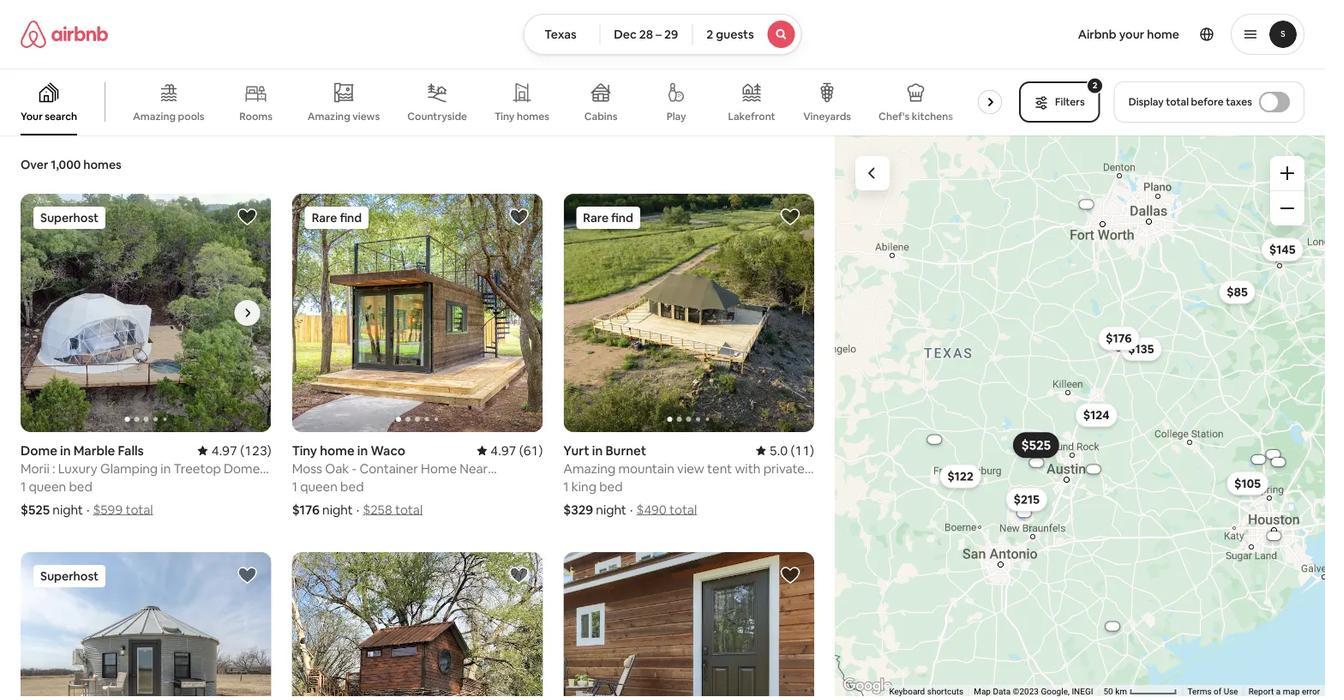 Task type: vqa. For each thing, say whether or not it's contained in the screenshot.
Denmark
no



Task type: describe. For each thing, give the bounding box(es) containing it.
cabins
[[585, 110, 618, 123]]

inegi
[[1072, 687, 1094, 697]]

$105
[[1235, 476, 1262, 491]]

50
[[1104, 687, 1114, 697]]

pools
[[178, 110, 205, 123]]

$490
[[637, 501, 667, 518]]

dome in marble falls
[[21, 442, 144, 459]]

of
[[1214, 687, 1222, 697]]

4.97 for 4.97 (61)
[[491, 442, 517, 459]]

error
[[1303, 687, 1321, 697]]

$122
[[948, 469, 974, 484]]

$490 total button
[[637, 501, 698, 518]]

1 queen bed $525 night · $599 total
[[21, 478, 153, 518]]

–
[[656, 27, 662, 42]]

map
[[1284, 687, 1301, 697]]

over 1,000 homes
[[21, 157, 122, 172]]

$215
[[1014, 492, 1040, 507]]

display total before taxes
[[1129, 95, 1253, 108]]

terms of use link
[[1188, 687, 1239, 697]]

bed for $490 total
[[600, 478, 623, 495]]

report
[[1249, 687, 1275, 697]]

texas button
[[523, 14, 601, 55]]

night for $525
[[53, 501, 83, 518]]

total for 5.0 (11)
[[670, 501, 698, 518]]

km
[[1116, 687, 1128, 697]]

amazing for amazing pools
[[133, 110, 176, 123]]

5.0 (11)
[[770, 442, 815, 459]]

1 for 1 queen bed $176 night · $258 total
[[292, 478, 298, 495]]

report a map error link
[[1249, 687, 1321, 697]]

guests
[[716, 27, 754, 42]]

lakefront
[[729, 110, 776, 123]]

texas
[[545, 27, 577, 42]]

home inside profile element
[[1148, 27, 1180, 42]]

terms of use
[[1188, 687, 1239, 697]]

5.0 out of 5 average rating,  11 reviews image
[[756, 442, 815, 459]]

rooms
[[239, 110, 273, 123]]

chef's
[[879, 110, 910, 123]]

data
[[993, 687, 1011, 697]]

before
[[1192, 95, 1224, 108]]

map data ©2023 google, inegi
[[974, 687, 1094, 697]]

1,000
[[51, 157, 81, 172]]

dome
[[21, 442, 57, 459]]

$85
[[1227, 284, 1249, 300]]

50 km button
[[1099, 685, 1183, 697]]

tiny home in waco
[[292, 442, 406, 459]]

marble
[[73, 442, 115, 459]]

waco
[[371, 442, 406, 459]]

keyboard
[[890, 687, 926, 697]]

$176 inside button
[[1106, 331, 1133, 346]]

$525 button
[[1014, 432, 1060, 458]]

keyboard shortcuts
[[890, 687, 964, 697]]

dec 28 – 29
[[614, 27, 679, 42]]

countryside
[[408, 110, 467, 123]]

$135
[[1129, 341, 1155, 357]]

night for $329
[[596, 501, 627, 518]]

$258 total button
[[363, 501, 423, 518]]

zoom in image
[[1281, 166, 1295, 180]]

$329
[[564, 501, 594, 518]]

views
[[353, 110, 380, 123]]

bed for $258 total
[[341, 478, 364, 495]]

· for $258 total
[[357, 501, 360, 518]]

google,
[[1042, 687, 1070, 697]]

king
[[572, 478, 597, 495]]

airbnb
[[1079, 27, 1117, 42]]

$124
[[1084, 408, 1110, 423]]

5.0
[[770, 442, 788, 459]]

a
[[1277, 687, 1281, 697]]

add to wishlist: dome in marble falls image
[[237, 207, 258, 227]]

night for $176
[[323, 501, 353, 518]]

4.97 out of 5 average rating,  123 reviews image
[[198, 442, 272, 459]]

$215 button
[[1007, 488, 1048, 512]]

· for $490 total
[[630, 501, 633, 518]]

airbnb your home
[[1079, 27, 1180, 42]]

1 queen bed $176 night · $258 total
[[292, 478, 423, 518]]

shortcuts
[[928, 687, 964, 697]]

queen for $525
[[29, 478, 66, 495]]

airbnb your home link
[[1068, 16, 1190, 52]]

google image
[[840, 675, 896, 697]]

add to wishlist: treehouse in willis image
[[509, 565, 529, 586]]

$258
[[363, 501, 393, 518]]

use
[[1224, 687, 1239, 697]]



Task type: locate. For each thing, give the bounding box(es) containing it.
1 bed from the left
[[69, 478, 92, 495]]

0 vertical spatial tiny
[[495, 110, 515, 123]]

0 vertical spatial 2
[[707, 27, 714, 42]]

0 horizontal spatial night
[[53, 501, 83, 518]]

©2023
[[1013, 687, 1039, 697]]

$525 inside button
[[1022, 437, 1052, 454]]

total inside 1 queen bed $525 night · $599 total
[[126, 501, 153, 518]]

1 vertical spatial $525
[[21, 501, 50, 518]]

1 inside 1 queen bed $525 night · $599 total
[[21, 478, 26, 495]]

your
[[21, 110, 43, 123]]

$599
[[93, 501, 123, 518]]

1 horizontal spatial 1
[[292, 478, 298, 495]]

display
[[1129, 95, 1164, 108]]

$599 total button
[[93, 501, 153, 518]]

2 horizontal spatial ·
[[630, 501, 633, 518]]

1 horizontal spatial queen
[[300, 478, 338, 495]]

3 in from the left
[[592, 442, 603, 459]]

4.97 left (123)
[[212, 442, 238, 459]]

2 guests button
[[692, 14, 802, 55]]

1 for 1 king bed $329 night · $490 total
[[564, 478, 569, 495]]

2 horizontal spatial 1
[[564, 478, 569, 495]]

0 vertical spatial home
[[1148, 27, 1180, 42]]

$176 inside 1 queen bed $176 night · $258 total
[[292, 501, 320, 518]]

2 for 2
[[1093, 80, 1098, 91]]

filters button
[[1020, 81, 1101, 123]]

1 queen from the left
[[29, 478, 66, 495]]

2 for 2 guests
[[707, 27, 714, 42]]

0 horizontal spatial tiny
[[292, 442, 317, 459]]

total inside the 1 king bed $329 night · $490 total
[[670, 501, 698, 518]]

1 vertical spatial 2
[[1093, 80, 1098, 91]]

1 horizontal spatial ·
[[357, 501, 360, 518]]

$525 up $215 button
[[1022, 437, 1052, 454]]

keyboard shortcuts button
[[890, 686, 964, 697]]

0 horizontal spatial 2
[[707, 27, 714, 42]]

1 horizontal spatial 4.97
[[491, 442, 517, 459]]

filters
[[1056, 95, 1086, 108]]

tiny right (123)
[[292, 442, 317, 459]]

$122 button
[[940, 464, 982, 488]]

1 4.97 from the left
[[212, 442, 238, 459]]

in
[[60, 442, 71, 459], [357, 442, 368, 459], [592, 442, 603, 459]]

yurt in burnet
[[564, 442, 647, 459]]

2 bed from the left
[[341, 478, 364, 495]]

bed up $258 at the bottom
[[341, 478, 364, 495]]

· left $258 at the bottom
[[357, 501, 360, 518]]

4.97 for 4.97 (123)
[[212, 442, 238, 459]]

tiny for tiny homes
[[495, 110, 515, 123]]

home right your in the top right of the page
[[1148, 27, 1180, 42]]

tiny homes
[[495, 110, 550, 123]]

home left waco
[[320, 442, 355, 459]]

total inside display total before taxes button
[[1167, 95, 1190, 108]]

bed inside 1 queen bed $176 night · $258 total
[[341, 478, 364, 495]]

$135 button
[[1121, 337, 1163, 361]]

3 bed from the left
[[600, 478, 623, 495]]

0 horizontal spatial homes
[[83, 157, 122, 172]]

add to wishlist: tiny home in waco image
[[509, 207, 529, 227]]

2 left guests
[[707, 27, 714, 42]]

dec
[[614, 27, 637, 42]]

amazing left views
[[308, 110, 350, 123]]

1 inside the 1 king bed $329 night · $490 total
[[564, 478, 569, 495]]

1 horizontal spatial bed
[[341, 478, 364, 495]]

queen down dome
[[29, 478, 66, 495]]

your
[[1120, 27, 1145, 42]]

1 1 from the left
[[21, 478, 26, 495]]

amazing
[[308, 110, 350, 123], [133, 110, 176, 123]]

1 horizontal spatial $176
[[1106, 331, 1133, 346]]

group containing amazing views
[[0, 69, 1010, 136]]

amazing left pools
[[133, 110, 176, 123]]

your search
[[21, 110, 77, 123]]

amazing for amazing views
[[308, 110, 350, 123]]

1 down tiny home in waco
[[292, 478, 298, 495]]

28
[[640, 27, 654, 42]]

display total before taxes button
[[1115, 81, 1305, 123]]

2 queen from the left
[[300, 478, 338, 495]]

$176
[[1106, 331, 1133, 346], [292, 501, 320, 518]]

1 vertical spatial $176
[[292, 501, 320, 518]]

total inside 1 queen bed $176 night · $258 total
[[395, 501, 423, 518]]

(11)
[[791, 442, 815, 459]]

29
[[665, 27, 679, 42]]

$176 up the $124
[[1106, 331, 1133, 346]]

night left $599
[[53, 501, 83, 518]]

zoom out image
[[1281, 202, 1295, 215]]

in right yurt
[[592, 442, 603, 459]]

taxes
[[1227, 95, 1253, 108]]

bed for $599 total
[[69, 478, 92, 495]]

2 guests
[[707, 27, 754, 42]]

2 4.97 from the left
[[491, 442, 517, 459]]

tiny right countryside
[[495, 110, 515, 123]]

tiny
[[495, 110, 515, 123], [292, 442, 317, 459]]

0 horizontal spatial $525
[[21, 501, 50, 518]]

total for 4.97 (123)
[[126, 501, 153, 518]]

4.97 (123)
[[212, 442, 272, 459]]

$145 button
[[1262, 238, 1304, 262]]

play
[[667, 110, 687, 123]]

1 · from the left
[[87, 501, 90, 518]]

2 horizontal spatial bed
[[600, 478, 623, 495]]

amazing pools
[[133, 110, 205, 123]]

yurt
[[564, 442, 590, 459]]

2 horizontal spatial in
[[592, 442, 603, 459]]

add to wishlist: yurt in burnet image
[[780, 207, 801, 227]]

1 left king at the left bottom
[[564, 478, 569, 495]]

night right $329
[[596, 501, 627, 518]]

$525 inside 1 queen bed $525 night · $599 total
[[21, 501, 50, 518]]

night
[[53, 501, 83, 518], [323, 501, 353, 518], [596, 501, 627, 518]]

1 vertical spatial tiny
[[292, 442, 317, 459]]

homes left cabins
[[517, 110, 550, 123]]

night inside the 1 king bed $329 night · $490 total
[[596, 501, 627, 518]]

· left the $490
[[630, 501, 633, 518]]

chef's kitchens
[[879, 110, 954, 123]]

0 horizontal spatial $176
[[292, 501, 320, 518]]

1 inside 1 queen bed $176 night · $258 total
[[292, 478, 298, 495]]

homes
[[517, 110, 550, 123], [83, 157, 122, 172]]

bed
[[69, 478, 92, 495], [341, 478, 364, 495], [600, 478, 623, 495]]

2 horizontal spatial night
[[596, 501, 627, 518]]

queen inside 1 queen bed $525 night · $599 total
[[29, 478, 66, 495]]

4.97 (61)
[[491, 442, 543, 459]]

kitchens
[[912, 110, 954, 123]]

night inside 1 queen bed $525 night · $599 total
[[53, 501, 83, 518]]

0 horizontal spatial ·
[[87, 501, 90, 518]]

group
[[0, 69, 1010, 136], [21, 194, 272, 432], [292, 194, 543, 432], [564, 194, 815, 432], [21, 552, 272, 697], [292, 552, 543, 697], [564, 552, 815, 697]]

map
[[974, 687, 991, 697]]

in for dome
[[60, 442, 71, 459]]

1 night from the left
[[53, 501, 83, 518]]

none search field containing texas
[[523, 14, 802, 55]]

total for 4.97 (61)
[[395, 501, 423, 518]]

0 horizontal spatial queen
[[29, 478, 66, 495]]

bed down 'dome in marble falls'
[[69, 478, 92, 495]]

$176 left $258 at the bottom
[[292, 501, 320, 518]]

0 horizontal spatial 1
[[21, 478, 26, 495]]

amazing views
[[308, 110, 380, 123]]

0 horizontal spatial in
[[60, 442, 71, 459]]

4.97
[[212, 442, 238, 459], [491, 442, 517, 459]]

burnet
[[606, 442, 647, 459]]

add to wishlist: dome in holland image
[[237, 565, 258, 586]]

· inside 1 queen bed $176 night · $258 total
[[357, 501, 360, 518]]

queen for $176
[[300, 478, 338, 495]]

50 km
[[1104, 687, 1130, 697]]

in left waco
[[357, 442, 368, 459]]

0 vertical spatial $525
[[1022, 437, 1052, 454]]

bed inside the 1 king bed $329 night · $490 total
[[600, 478, 623, 495]]

total right $599
[[126, 501, 153, 518]]

$124 button
[[1076, 403, 1118, 427]]

1 horizontal spatial homes
[[517, 110, 550, 123]]

2 1 from the left
[[292, 478, 298, 495]]

terms
[[1188, 687, 1212, 697]]

1 down dome
[[21, 478, 26, 495]]

1 king bed $329 night · $490 total
[[564, 478, 698, 518]]

4.97 out of 5 average rating,  61 reviews image
[[477, 442, 543, 459]]

in for yurt
[[592, 442, 603, 459]]

3 1 from the left
[[564, 478, 569, 495]]

1 horizontal spatial tiny
[[495, 110, 515, 123]]

0 horizontal spatial 4.97
[[212, 442, 238, 459]]

$105 button
[[1227, 472, 1269, 496]]

$525 down dome
[[21, 501, 50, 518]]

2 in from the left
[[357, 442, 368, 459]]

total left before at the right top
[[1167, 95, 1190, 108]]

0 horizontal spatial amazing
[[133, 110, 176, 123]]

$85 button
[[1220, 280, 1256, 304]]

over
[[21, 157, 48, 172]]

add to wishlist: tiny home in magnolia image
[[780, 565, 801, 586]]

· left $599
[[87, 501, 90, 518]]

3 night from the left
[[596, 501, 627, 518]]

3 · from the left
[[630, 501, 633, 518]]

home
[[1148, 27, 1180, 42], [320, 442, 355, 459]]

bed inside 1 queen bed $525 night · $599 total
[[69, 478, 92, 495]]

0 horizontal spatial bed
[[69, 478, 92, 495]]

2 down the airbnb
[[1093, 80, 1098, 91]]

0 vertical spatial homes
[[517, 110, 550, 123]]

1 horizontal spatial amazing
[[308, 110, 350, 123]]

tiny for tiny home in waco
[[292, 442, 317, 459]]

total right the $490
[[670, 501, 698, 518]]

2 · from the left
[[357, 501, 360, 518]]

$145
[[1270, 242, 1296, 257]]

homes right '1,000'
[[83, 157, 122, 172]]

$525
[[1022, 437, 1052, 454], [21, 501, 50, 518]]

profile element
[[823, 0, 1305, 69]]

1 horizontal spatial home
[[1148, 27, 1180, 42]]

0 vertical spatial $176
[[1106, 331, 1133, 346]]

1 horizontal spatial 2
[[1093, 80, 1098, 91]]

1 for 1 queen bed $525 night · $599 total
[[21, 478, 26, 495]]

(123)
[[240, 442, 272, 459]]

1 in from the left
[[60, 442, 71, 459]]

falls
[[118, 442, 144, 459]]

4.97 left "(61)"
[[491, 442, 517, 459]]

1 horizontal spatial $525
[[1022, 437, 1052, 454]]

vineyards
[[804, 110, 852, 123]]

night left $258 at the bottom
[[323, 501, 353, 518]]

1 horizontal spatial night
[[323, 501, 353, 518]]

1
[[21, 478, 26, 495], [292, 478, 298, 495], [564, 478, 569, 495]]

in right dome
[[60, 442, 71, 459]]

google map
showing 82 stays. region
[[835, 136, 1326, 697]]

0 horizontal spatial home
[[320, 442, 355, 459]]

night inside 1 queen bed $176 night · $258 total
[[323, 501, 353, 518]]

· inside 1 queen bed $525 night · $599 total
[[87, 501, 90, 518]]

queen inside 1 queen bed $176 night · $258 total
[[300, 478, 338, 495]]

1 vertical spatial homes
[[83, 157, 122, 172]]

report a map error
[[1249, 687, 1321, 697]]

None search field
[[523, 14, 802, 55]]

2 inside button
[[707, 27, 714, 42]]

search
[[45, 110, 77, 123]]

queen down tiny home in waco
[[300, 478, 338, 495]]

$176 button
[[1099, 326, 1140, 350]]

1 vertical spatial home
[[320, 442, 355, 459]]

· inside the 1 king bed $329 night · $490 total
[[630, 501, 633, 518]]

1 horizontal spatial in
[[357, 442, 368, 459]]

2 night from the left
[[323, 501, 353, 518]]

bed right king at the left bottom
[[600, 478, 623, 495]]

total right $258 at the bottom
[[395, 501, 423, 518]]

· for $599 total
[[87, 501, 90, 518]]



